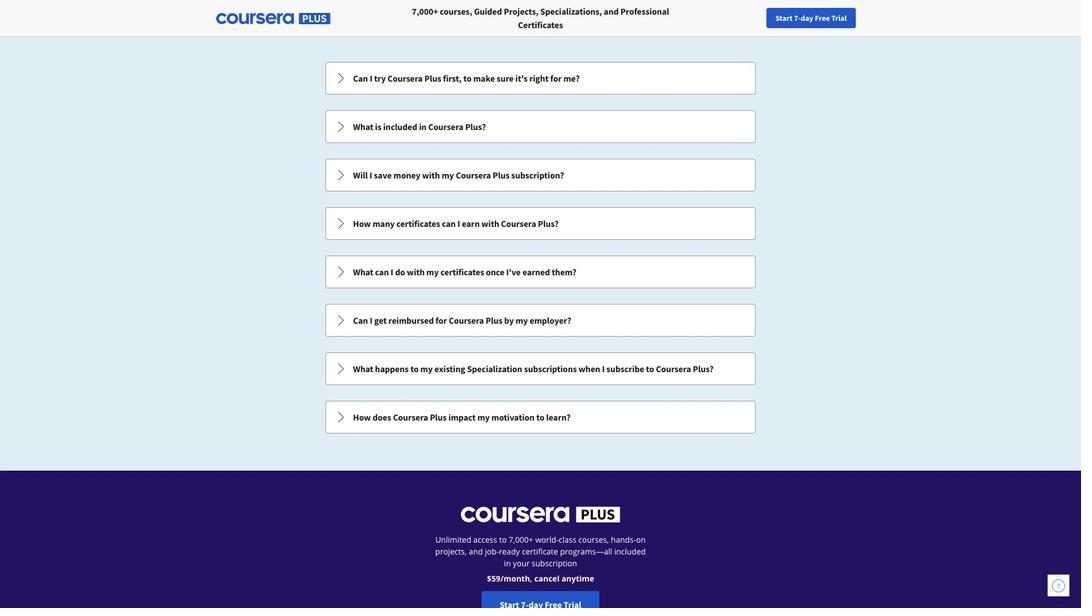 Task type: vqa. For each thing, say whether or not it's contained in the screenshot.
29
no



Task type: describe. For each thing, give the bounding box(es) containing it.
job-
[[485, 546, 499, 557]]

cancel
[[535, 573, 560, 584]]

unlimited
[[436, 535, 471, 545]]

included inside unlimited access to 7,000+ world-class courses, hands-on projects, and job-ready certificate programs—all included in your subscription
[[615, 546, 646, 557]]

unlimited access to 7,000+ world-class courses, hands-on projects, and job-ready certificate programs—all included in your subscription
[[435, 535, 646, 569]]

with for coursera
[[422, 170, 440, 181]]

by
[[504, 315, 514, 326]]

what is included in coursera plus?
[[353, 121, 486, 132]]

happens
[[375, 363, 409, 375]]

earn
[[462, 218, 480, 229]]

plus left by
[[486, 315, 503, 326]]

can inside what can i do with my certificates once i've earned them? dropdown button
[[375, 266, 389, 278]]

coursera inside what happens to my existing specialization subscriptions when i subscribe to coursera plus? dropdown button
[[656, 363, 691, 375]]

save
[[374, 170, 392, 181]]

to right the subscribe
[[646, 363, 654, 375]]

my inside can i get reimbursed for coursera plus by my employer? dropdown button
[[516, 315, 528, 326]]

projects,
[[435, 546, 467, 557]]

career
[[890, 13, 912, 23]]

how for how does coursera plus impact my motivation to learn?
[[353, 412, 371, 423]]

for inside can i get reimbursed for coursera plus by my employer? dropdown button
[[436, 315, 447, 326]]

day
[[801, 13, 814, 23]]

many
[[373, 218, 395, 229]]

will i save money with my coursera plus subscription? button
[[326, 159, 755, 191]]

specialization
[[467, 363, 523, 375]]

when
[[579, 363, 601, 375]]

free
[[815, 13, 830, 23]]

find your new career link
[[836, 11, 918, 25]]

can i get reimbursed for coursera plus by my employer? button
[[326, 305, 755, 336]]

earned
[[523, 266, 550, 278]]

subscription?
[[511, 170, 564, 181]]

will i save money with my coursera plus subscription?
[[353, 170, 564, 181]]

my inside what happens to my existing specialization subscriptions when i subscribe to coursera plus? dropdown button
[[421, 363, 433, 375]]

7,000+ inside 7,000+ courses, guided projects, specializations, and professional certificates
[[412, 6, 438, 17]]

on
[[636, 535, 646, 545]]

can i try coursera plus first, to make sure it's right for me? button
[[326, 63, 755, 94]]

professional
[[621, 6, 669, 17]]

to left learn?
[[536, 412, 545, 423]]

7,000+ courses, guided projects, specializations, and professional certificates
[[412, 6, 669, 30]]

i left do
[[391, 266, 393, 278]]

subscribe
[[607, 363, 645, 375]]

1 horizontal spatial plus?
[[538, 218, 559, 229]]

courses, inside 7,000+ courses, guided projects, specializations, and professional certificates
[[440, 6, 472, 17]]

class
[[559, 535, 577, 545]]

what for what is included in coursera plus?
[[353, 121, 373, 132]]

can inside how many certificates can i earn with coursera plus? dropdown button
[[442, 218, 456, 229]]

your inside find your new career link
[[857, 13, 872, 23]]

with inside how many certificates can i earn with coursera plus? dropdown button
[[482, 218, 499, 229]]

what happens to my existing specialization subscriptions when i subscribe to coursera plus?
[[353, 363, 714, 375]]

will
[[353, 170, 368, 181]]

frequently
[[395, 3, 511, 35]]

programs—all
[[560, 546, 612, 557]]

access
[[473, 535, 497, 545]]

what is included in coursera plus? button
[[326, 111, 755, 143]]

7,000+ inside unlimited access to 7,000+ world-class courses, hands-on projects, and job-ready certificate programs—all included in your subscription
[[509, 535, 533, 545]]

find
[[841, 13, 856, 23]]

subscription
[[532, 558, 577, 569]]

motivation
[[492, 412, 535, 423]]

for inside can i try coursera plus first, to make sure it's right for me? dropdown button
[[551, 73, 562, 84]]

with for certificates
[[407, 266, 425, 278]]

coursera plus image for unlimited
[[461, 507, 620, 523]]

plus left the impact
[[430, 412, 447, 423]]

start 7-day free trial button
[[767, 8, 856, 28]]

learn?
[[546, 412, 571, 423]]

1 horizontal spatial certificates
[[441, 266, 484, 278]]

try
[[374, 73, 386, 84]]

how for how many certificates can i earn with coursera plus?
[[353, 218, 371, 229]]

specializations,
[[540, 6, 602, 17]]

money
[[394, 170, 421, 181]]

subscriptions
[[524, 363, 577, 375]]

coursera inside can i get reimbursed for coursera plus by my employer? dropdown button
[[449, 315, 484, 326]]

make
[[473, 73, 495, 84]]

impact
[[449, 412, 476, 423]]

projects,
[[504, 6, 539, 17]]

$59
[[487, 573, 501, 584]]

it's
[[516, 73, 528, 84]]

help center image
[[1052, 579, 1066, 593]]

7-
[[794, 13, 801, 23]]

to right first,
[[464, 73, 472, 84]]

i've
[[506, 266, 521, 278]]

coursera plus image for 7,000+
[[216, 13, 331, 24]]

employer?
[[530, 315, 571, 326]]

i inside dropdown button
[[370, 170, 372, 181]]



Task type: locate. For each thing, give the bounding box(es) containing it.
my inside 'how does coursera plus impact my motivation to learn?' dropdown button
[[478, 412, 490, 423]]

2 vertical spatial what
[[353, 363, 373, 375]]

how does coursera plus impact my motivation to learn?
[[353, 412, 571, 423]]

coursera up earn
[[456, 170, 491, 181]]

my left existing
[[421, 363, 433, 375]]

plus?
[[465, 121, 486, 132], [538, 218, 559, 229], [693, 363, 714, 375]]

None search field
[[155, 7, 425, 30]]

1 vertical spatial 7,000+
[[509, 535, 533, 545]]

what happens to my existing specialization subscriptions when i subscribe to coursera plus? button
[[326, 353, 755, 385]]

how many certificates can i earn with coursera plus?
[[353, 218, 559, 229]]

how does coursera plus impact my motivation to learn? button
[[326, 402, 755, 433]]

your
[[857, 13, 872, 23], [513, 558, 530, 569]]

list
[[324, 61, 757, 435]]

with right earn
[[482, 218, 499, 229]]

my right the impact
[[478, 412, 490, 423]]

plus left first,
[[425, 73, 441, 84]]

how
[[353, 218, 371, 229], [353, 412, 371, 423]]

$59 /month, cancel anytime
[[487, 573, 594, 584]]

what inside 'dropdown button'
[[353, 121, 373, 132]]

your up /month,
[[513, 558, 530, 569]]

reimbursed
[[389, 315, 434, 326]]

can left get
[[353, 315, 368, 326]]

2 what from the top
[[353, 266, 373, 278]]

can left do
[[375, 266, 389, 278]]

1 vertical spatial for
[[436, 315, 447, 326]]

0 vertical spatial in
[[419, 121, 427, 132]]

plus inside dropdown button
[[493, 170, 510, 181]]

my inside what can i do with my certificates once i've earned them? dropdown button
[[427, 266, 439, 278]]

coursera right does
[[393, 412, 428, 423]]

to inside unlimited access to 7,000+ world-class courses, hands-on projects, and job-ready certificate programs—all included in your subscription
[[499, 535, 507, 545]]

get
[[374, 315, 387, 326]]

hands-
[[611, 535, 636, 545]]

courses, inside unlimited access to 7,000+ world-class courses, hands-on projects, and job-ready certificate programs—all included in your subscription
[[579, 535, 609, 545]]

my for motivation
[[478, 412, 490, 423]]

can for can i get reimbursed for coursera plus by my employer?
[[353, 315, 368, 326]]

1 vertical spatial with
[[482, 218, 499, 229]]

coursera right earn
[[501, 218, 536, 229]]

list containing can i try coursera plus first, to make sure it's right for me?
[[324, 61, 757, 435]]

1 vertical spatial plus?
[[538, 218, 559, 229]]

and inside unlimited access to 7,000+ world-class courses, hands-on projects, and job-ready certificate programs—all included in your subscription
[[469, 546, 483, 557]]

certificates right many
[[397, 218, 440, 229]]

with inside the will i save money with my coursera plus subscription? dropdown button
[[422, 170, 440, 181]]

courses, left guided
[[440, 6, 472, 17]]

and left professional
[[604, 6, 619, 17]]

my
[[442, 170, 454, 181], [427, 266, 439, 278], [516, 315, 528, 326], [421, 363, 433, 375], [478, 412, 490, 423]]

what left is
[[353, 121, 373, 132]]

certificate
[[522, 546, 558, 557]]

0 horizontal spatial plus?
[[465, 121, 486, 132]]

can left the 'try'
[[353, 73, 368, 84]]

1 vertical spatial certificates
[[441, 266, 484, 278]]

i left earn
[[458, 218, 460, 229]]

included inside 'dropdown button'
[[383, 121, 417, 132]]

and
[[604, 6, 619, 17], [469, 546, 483, 557]]

can for can i try coursera plus first, to make sure it's right for me?
[[353, 73, 368, 84]]

my for coursera
[[442, 170, 454, 181]]

1 horizontal spatial 7,000+
[[509, 535, 533, 545]]

existing
[[435, 363, 466, 375]]

0 vertical spatial included
[[383, 121, 417, 132]]

my for certificates
[[427, 266, 439, 278]]

once
[[486, 266, 505, 278]]

your right find
[[857, 13, 872, 23]]

2 how from the top
[[353, 412, 371, 423]]

1 horizontal spatial your
[[857, 13, 872, 23]]

0 horizontal spatial for
[[436, 315, 447, 326]]

1 horizontal spatial included
[[615, 546, 646, 557]]

0 vertical spatial plus?
[[465, 121, 486, 132]]

0 horizontal spatial included
[[383, 121, 417, 132]]

start
[[776, 13, 793, 23]]

certificates
[[397, 218, 440, 229], [441, 266, 484, 278]]

1 vertical spatial and
[[469, 546, 483, 557]]

i left the 'try'
[[370, 73, 373, 84]]

1 horizontal spatial and
[[604, 6, 619, 17]]

can i get reimbursed for coursera plus by my employer?
[[353, 315, 571, 326]]

what for what can i do with my certificates once i've earned them?
[[353, 266, 373, 278]]

2 can from the top
[[353, 315, 368, 326]]

0 vertical spatial your
[[857, 13, 872, 23]]

with right do
[[407, 266, 425, 278]]

0 vertical spatial certificates
[[397, 218, 440, 229]]

1 vertical spatial courses,
[[579, 535, 609, 545]]

and inside 7,000+ courses, guided projects, specializations, and professional certificates
[[604, 6, 619, 17]]

1 vertical spatial in
[[504, 558, 511, 569]]

1 horizontal spatial in
[[504, 558, 511, 569]]

what left do
[[353, 266, 373, 278]]

start 7-day free trial
[[776, 13, 847, 23]]

certificates left "once"
[[441, 266, 484, 278]]

first,
[[443, 73, 462, 84]]

included right is
[[383, 121, 417, 132]]

coursera inside what is included in coursera plus? 'dropdown button'
[[428, 121, 464, 132]]

3 what from the top
[[353, 363, 373, 375]]

2 vertical spatial plus?
[[693, 363, 714, 375]]

0 horizontal spatial courses,
[[440, 6, 472, 17]]

in
[[419, 121, 427, 132], [504, 558, 511, 569]]

1 how from the top
[[353, 218, 371, 229]]

in down ready
[[504, 558, 511, 569]]

me?
[[564, 73, 580, 84]]

coursera left by
[[449, 315, 484, 326]]

them?
[[552, 266, 577, 278]]

0 vertical spatial courses,
[[440, 6, 472, 17]]

0 horizontal spatial 7,000+
[[412, 6, 438, 17]]

sure
[[497, 73, 514, 84]]

0 horizontal spatial in
[[419, 121, 427, 132]]

what can i do with my certificates once i've earned them? button
[[326, 256, 755, 288]]

0 horizontal spatial certificates
[[397, 218, 440, 229]]

0 horizontal spatial coursera plus image
[[216, 13, 331, 24]]

1 vertical spatial included
[[615, 546, 646, 557]]

coursera inside 'how does coursera plus impact my motivation to learn?' dropdown button
[[393, 412, 428, 423]]

coursera
[[388, 73, 423, 84], [428, 121, 464, 132], [456, 170, 491, 181], [501, 218, 536, 229], [449, 315, 484, 326], [656, 363, 691, 375], [393, 412, 428, 423]]

can i try coursera plus first, to make sure it's right for me?
[[353, 73, 580, 84]]

to up ready
[[499, 535, 507, 545]]

0 vertical spatial what
[[353, 121, 373, 132]]

1 can from the top
[[353, 73, 368, 84]]

my inside the will i save money with my coursera plus subscription? dropdown button
[[442, 170, 454, 181]]

new
[[874, 13, 889, 23]]

find your new career
[[841, 13, 912, 23]]

0 vertical spatial how
[[353, 218, 371, 229]]

world-
[[536, 535, 559, 545]]

1 vertical spatial can
[[353, 315, 368, 326]]

plus? inside 'dropdown button'
[[465, 121, 486, 132]]

how left does
[[353, 412, 371, 423]]

coursera inside the will i save money with my coursera plus subscription? dropdown button
[[456, 170, 491, 181]]

certificates
[[518, 19, 563, 30]]

0 horizontal spatial your
[[513, 558, 530, 569]]

2 vertical spatial with
[[407, 266, 425, 278]]

0 vertical spatial can
[[442, 218, 456, 229]]

with
[[422, 170, 440, 181], [482, 218, 499, 229], [407, 266, 425, 278]]

to right happens
[[411, 363, 419, 375]]

for left "me?"
[[551, 73, 562, 84]]

coursera inside how many certificates can i earn with coursera plus? dropdown button
[[501, 218, 536, 229]]

1 vertical spatial what
[[353, 266, 373, 278]]

0 vertical spatial coursera plus image
[[216, 13, 331, 24]]

1 horizontal spatial coursera plus image
[[461, 507, 620, 523]]

1 horizontal spatial can
[[442, 218, 456, 229]]

in right is
[[419, 121, 427, 132]]

asked
[[516, 3, 578, 35]]

can left earn
[[442, 218, 456, 229]]

i
[[370, 73, 373, 84], [370, 170, 372, 181], [458, 218, 460, 229], [391, 266, 393, 278], [370, 315, 373, 326], [602, 363, 605, 375]]

1 what from the top
[[353, 121, 373, 132]]

7,000+
[[412, 6, 438, 17], [509, 535, 533, 545]]

courses, up programs—all
[[579, 535, 609, 545]]

and down access
[[469, 546, 483, 557]]

i right will
[[370, 170, 372, 181]]

with right money
[[422, 170, 440, 181]]

questions
[[583, 3, 686, 35]]

plus left subscription?
[[493, 170, 510, 181]]

how many certificates can i earn with coursera plus? button
[[326, 208, 755, 239]]

what can i do with my certificates once i've earned them?
[[353, 266, 577, 278]]

what for what happens to my existing specialization subscriptions when i subscribe to coursera plus?
[[353, 363, 373, 375]]

frequently asked questions
[[395, 3, 686, 35]]

1 vertical spatial can
[[375, 266, 389, 278]]

1 vertical spatial your
[[513, 558, 530, 569]]

i right 'when'
[[602, 363, 605, 375]]

do
[[395, 266, 405, 278]]

guided
[[474, 6, 502, 17]]

your inside unlimited access to 7,000+ world-class courses, hands-on projects, and job-ready certificate programs—all included in your subscription
[[513, 558, 530, 569]]

for
[[551, 73, 562, 84], [436, 315, 447, 326]]

in inside what is included in coursera plus? 'dropdown button'
[[419, 121, 427, 132]]

0 horizontal spatial and
[[469, 546, 483, 557]]

how left many
[[353, 218, 371, 229]]

0 vertical spatial can
[[353, 73, 368, 84]]

0 horizontal spatial can
[[375, 266, 389, 278]]

/month,
[[501, 573, 533, 584]]

with inside what can i do with my certificates once i've earned them? dropdown button
[[407, 266, 425, 278]]

1 vertical spatial how
[[353, 412, 371, 423]]

coursera down first,
[[428, 121, 464, 132]]

coursera right the 'try'
[[388, 73, 423, 84]]

1 horizontal spatial courses,
[[579, 535, 609, 545]]

my right by
[[516, 315, 528, 326]]

in inside unlimited access to 7,000+ world-class courses, hands-on projects, and job-ready certificate programs—all included in your subscription
[[504, 558, 511, 569]]

1 horizontal spatial for
[[551, 73, 562, 84]]

coursera inside can i try coursera plus first, to make sure it's right for me? dropdown button
[[388, 73, 423, 84]]

i left get
[[370, 315, 373, 326]]

0 vertical spatial with
[[422, 170, 440, 181]]

1 vertical spatial coursera plus image
[[461, 507, 620, 523]]

coursera plus image
[[216, 13, 331, 24], [461, 507, 620, 523]]

plus
[[425, 73, 441, 84], [493, 170, 510, 181], [486, 315, 503, 326], [430, 412, 447, 423]]

0 vertical spatial and
[[604, 6, 619, 17]]

0 vertical spatial 7,000+
[[412, 6, 438, 17]]

included down hands-
[[615, 546, 646, 557]]

trial
[[832, 13, 847, 23]]

anytime
[[562, 573, 594, 584]]

right
[[530, 73, 549, 84]]

is
[[375, 121, 382, 132]]

can
[[353, 73, 368, 84], [353, 315, 368, 326]]

does
[[373, 412, 391, 423]]

for right reimbursed
[[436, 315, 447, 326]]

included
[[383, 121, 417, 132], [615, 546, 646, 557]]

ready
[[499, 546, 520, 557]]

2 horizontal spatial plus?
[[693, 363, 714, 375]]

my right do
[[427, 266, 439, 278]]

my right money
[[442, 170, 454, 181]]

0 vertical spatial for
[[551, 73, 562, 84]]

what left happens
[[353, 363, 373, 375]]

coursera right the subscribe
[[656, 363, 691, 375]]



